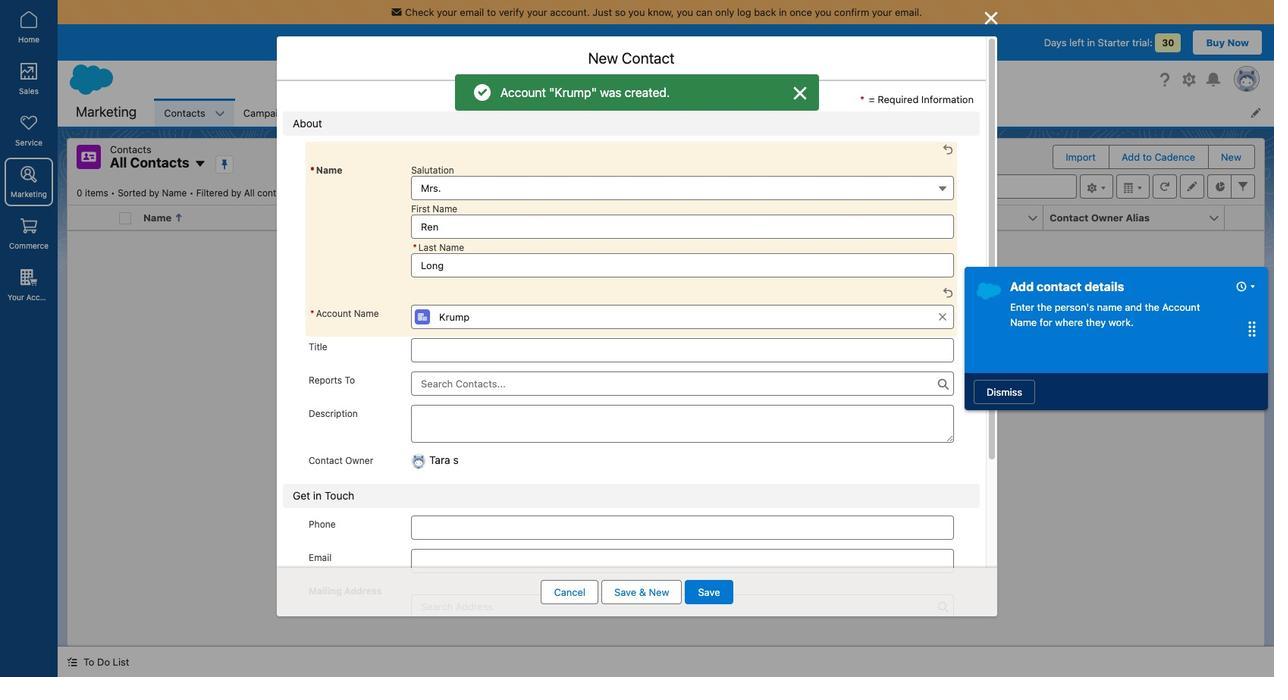 Task type: vqa. For each thing, say whether or not it's contained in the screenshot.
for
yes



Task type: describe. For each thing, give the bounding box(es) containing it.
contact inside button
[[662, 498, 699, 511]]

status inside all contacts|contacts|list view element
[[554, 336, 778, 516]]

* for * name
[[310, 165, 315, 176]]

name right the last
[[439, 242, 464, 253]]

save button
[[685, 580, 733, 605]]

save for save
[[698, 586, 720, 599]]

flows
[[417, 107, 443, 119]]

they
[[1086, 316, 1106, 328]]

contact inside button
[[1050, 212, 1089, 224]]

so
[[615, 6, 626, 18]]

Title text field
[[411, 338, 954, 363]]

name inside button
[[143, 212, 172, 224]]

contacts list item
[[155, 99, 234, 127]]

all contacts|contacts|list view element
[[67, 138, 1265, 647]]

can
[[696, 6, 713, 18]]

log
[[737, 6, 751, 18]]

add to cadence button
[[1110, 146, 1208, 168]]

phone element
[[681, 206, 872, 231]]

a
[[654, 498, 660, 511]]

owner for contact owner
[[345, 455, 373, 467]]

contact owner alias
[[1050, 212, 1150, 224]]

text default image
[[67, 657, 77, 668]]

list
[[113, 656, 129, 668]]

1 your from the left
[[437, 6, 457, 18]]

contact owner
[[309, 455, 373, 467]]

marketing inside "link"
[[11, 190, 47, 199]]

the inside all contacts|contacts|list view element
[[596, 472, 611, 484]]

Email text field
[[411, 550, 954, 574]]

2 • from the left
[[189, 187, 194, 199]]

about
[[293, 117, 322, 130]]

contacts
[[257, 187, 295, 199]]

back
[[754, 6, 776, 18]]

details
[[1085, 280, 1124, 294]]

first name
[[411, 203, 458, 215]]

Phone text field
[[411, 516, 954, 540]]

dismiss
[[987, 386, 1023, 398]]

first
[[411, 203, 430, 215]]

verify
[[499, 6, 524, 18]]

Krump text field
[[411, 305, 954, 329]]

email.
[[895, 6, 922, 18]]

name up reports to
[[354, 308, 379, 319]]

salutation mrs.
[[411, 165, 454, 194]]

action image
[[1225, 206, 1265, 230]]

person's
[[1055, 301, 1095, 313]]

email
[[460, 6, 484, 18]]

dismiss button
[[974, 380, 1035, 404]]

where
[[1055, 316, 1083, 328]]

required
[[878, 93, 919, 105]]

* for * last name
[[413, 242, 417, 253]]

account inside success alert dialog
[[501, 86, 546, 99]]

name right first
[[433, 203, 458, 215]]

1 • from the left
[[111, 187, 115, 199]]

0 items • sorted by name • filtered by all contacts • updated 5 minutes ago
[[77, 187, 404, 199]]

work.
[[1109, 316, 1134, 328]]

name inside add contact details enter the person's name and the account name for where they work.
[[1010, 316, 1037, 328]]

updated
[[304, 187, 341, 199]]

title button
[[500, 206, 665, 230]]

sales
[[19, 86, 39, 96]]

way
[[648, 472, 666, 484]]

and
[[1125, 301, 1142, 313]]

&
[[639, 586, 646, 599]]

campaigns
[[243, 107, 295, 119]]

1 vertical spatial phone
[[309, 519, 336, 531]]

2 " from the left
[[591, 86, 597, 99]]

to inside to do list button
[[83, 656, 94, 668]]

First Name text field
[[411, 215, 954, 239]]

1 you from the left
[[629, 6, 645, 18]]

segments link
[[324, 99, 388, 127]]

buy now button
[[1194, 30, 1262, 55]]

days left in starter trial: 30
[[1044, 36, 1175, 49]]

campaigns list item
[[234, 99, 324, 127]]

list containing contacts
[[155, 99, 1274, 127]]

* for * = required information
[[860, 93, 865, 105]]

contact up created.
[[622, 49, 675, 67]]

large image
[[791, 84, 809, 102]]

2 horizontal spatial in
[[1087, 36, 1095, 49]]

action element
[[1225, 206, 1265, 231]]

account " krump " was created.
[[501, 86, 670, 99]]

just
[[593, 6, 612, 18]]

win
[[680, 472, 696, 484]]

content link
[[472, 99, 527, 127]]

left
[[1070, 36, 1085, 49]]

2 by from the left
[[231, 187, 242, 199]]

items
[[85, 187, 108, 199]]

filtered
[[196, 187, 229, 199]]

ago
[[388, 187, 404, 199]]

account up reports to
[[316, 308, 351, 319]]

get
[[293, 490, 310, 503]]

to do list
[[83, 656, 129, 668]]

now
[[1228, 36, 1249, 49]]

krump
[[555, 86, 591, 99]]

0 horizontal spatial email
[[309, 553, 332, 564]]

save & new button
[[602, 580, 682, 605]]

title inside button
[[506, 212, 528, 224]]

Description text field
[[411, 405, 954, 443]]

2 you from the left
[[677, 6, 693, 18]]

new for new contact
[[588, 49, 618, 67]]

save for save & new
[[614, 586, 637, 599]]

* = required information
[[860, 93, 974, 105]]

* last name
[[413, 242, 464, 253]]

mrs.
[[421, 182, 441, 194]]

last
[[419, 242, 437, 253]]

marketing link
[[5, 158, 53, 206]]

add to cadence
[[1122, 151, 1196, 163]]

alias
[[1126, 212, 1150, 224]]

account.
[[550, 6, 590, 18]]

campaigns link
[[234, 99, 304, 127]]

contact up get in touch
[[309, 455, 343, 467]]

cell inside all contacts|contacts|list view element
[[113, 206, 137, 231]]

0
[[77, 187, 82, 199]]

Search All Contacts list view. search field
[[895, 174, 1077, 199]]

content
[[481, 107, 518, 119]]

account name element
[[319, 206, 509, 231]]

new contact
[[588, 49, 675, 67]]

home
[[18, 35, 40, 44]]

deals.
[[725, 472, 752, 484]]

for
[[1040, 316, 1053, 328]]

cancel button
[[541, 580, 599, 605]]

add for contact
[[1010, 280, 1034, 294]]

add contact details enter the person's name and the account name for where they work.
[[1010, 280, 1201, 328]]

know,
[[648, 6, 674, 18]]

reports
[[309, 375, 342, 386]]

segments
[[333, 107, 379, 119]]

description
[[309, 408, 358, 420]]

buy
[[1207, 36, 1225, 49]]

commerce
[[9, 241, 49, 250]]

3 • from the left
[[297, 187, 302, 199]]

name element
[[137, 206, 328, 231]]



Task type: locate. For each thing, give the bounding box(es) containing it.
add up enter
[[1010, 280, 1034, 294]]

your left the email.
[[872, 6, 892, 18]]

by right sorted
[[149, 187, 159, 199]]

owner up touch
[[345, 455, 373, 467]]

1 vertical spatial to
[[83, 656, 94, 668]]

1 save from the left
[[614, 586, 637, 599]]

2 vertical spatial new
[[649, 586, 669, 599]]

buy now
[[1207, 36, 1249, 49]]

0 horizontal spatial all
[[110, 155, 127, 171]]

new for new
[[1221, 151, 1242, 163]]

you right once
[[815, 6, 832, 18]]

1 " from the left
[[549, 86, 555, 99]]

1 horizontal spatial •
[[189, 187, 194, 199]]

to do list button
[[58, 647, 138, 677]]

get in touch
[[293, 490, 354, 503]]

name
[[316, 165, 343, 176], [162, 187, 187, 199], [433, 203, 458, 215], [143, 212, 172, 224], [439, 242, 464, 253], [354, 308, 379, 319], [1010, 316, 1037, 328]]

* for * account name
[[310, 308, 315, 319]]

flows link
[[408, 99, 452, 127]]

0 horizontal spatial in
[[313, 490, 322, 503]]

1 vertical spatial all
[[244, 187, 255, 199]]

in right back
[[779, 6, 787, 18]]

0 horizontal spatial by
[[149, 187, 159, 199]]

0 horizontal spatial you
[[629, 6, 645, 18]]

commerce link
[[5, 209, 53, 258]]

contact right a
[[662, 498, 699, 511]]

1 vertical spatial email
[[309, 553, 332, 564]]

import button
[[1054, 146, 1108, 168]]

to right email
[[487, 6, 496, 18]]

1 horizontal spatial owner
[[1091, 212, 1124, 224]]

all up sorted
[[110, 155, 127, 171]]

phone inside button
[[687, 212, 718, 224]]

account right "your"
[[26, 293, 56, 302]]

marketing up commerce link
[[11, 190, 47, 199]]

1 vertical spatial owner
[[345, 455, 373, 467]]

do
[[97, 656, 110, 668]]

1 vertical spatial in
[[1087, 36, 1095, 49]]

title element
[[500, 206, 690, 231]]

owner inside contact owner alias button
[[1091, 212, 1124, 224]]

1 horizontal spatial "
[[591, 86, 597, 99]]

2 your from the left
[[527, 6, 547, 18]]

all contacts status
[[77, 187, 304, 199]]

search... button
[[536, 68, 839, 92]]

contact
[[1037, 280, 1082, 294]]

marketing up all contacts
[[76, 104, 137, 120]]

salutation
[[411, 165, 454, 176]]

name up updated
[[316, 165, 343, 176]]

touch
[[325, 490, 354, 503]]

minutes
[[352, 187, 386, 199]]

in right the left
[[1087, 36, 1095, 49]]

account up content
[[501, 86, 546, 99]]

0 horizontal spatial owner
[[345, 455, 373, 467]]

=
[[869, 93, 875, 105]]

save left &
[[614, 586, 637, 599]]

0 horizontal spatial "
[[549, 86, 555, 99]]

name left filtered
[[162, 187, 187, 199]]

it's
[[580, 472, 593, 484]]

new button
[[1209, 146, 1254, 168]]

contact owner alias button
[[1044, 206, 1208, 230]]

1 horizontal spatial to
[[668, 472, 678, 484]]

* up "reports"
[[310, 308, 315, 319]]

0 horizontal spatial phone
[[309, 519, 336, 531]]

0 vertical spatial title
[[506, 212, 528, 224]]

0 horizontal spatial to
[[83, 656, 94, 668]]

contacts inside 'list item'
[[164, 107, 205, 119]]

to
[[487, 6, 496, 18], [1143, 151, 1152, 163], [668, 472, 678, 484]]

item number image
[[68, 206, 113, 230]]

name button
[[137, 206, 302, 230]]

account inside add contact details enter the person's name and the account name for where they work.
[[1163, 301, 1201, 313]]

0 horizontal spatial marketing
[[11, 190, 47, 199]]

2 horizontal spatial new
[[1221, 151, 1242, 163]]

1 horizontal spatial your
[[527, 6, 547, 18]]

your account
[[8, 293, 56, 302]]

account right and
[[1163, 301, 1201, 313]]

add left a
[[633, 498, 652, 511]]

service
[[15, 138, 42, 147]]

name down enter
[[1010, 316, 1037, 328]]

30
[[1162, 37, 1175, 49]]

list
[[155, 99, 1274, 127]]

0 vertical spatial phone
[[687, 212, 718, 224]]

add a contact button
[[621, 493, 711, 516]]

0 horizontal spatial title
[[309, 341, 327, 353]]

the
[[1037, 301, 1052, 313], [1145, 301, 1160, 313], [596, 472, 611, 484]]

name down sorted
[[143, 212, 172, 224]]

1 horizontal spatial the
[[1037, 301, 1052, 313]]

1 horizontal spatial by
[[231, 187, 242, 199]]

search...
[[565, 74, 606, 86]]

Salutation button
[[411, 176, 954, 200]]

to left cadence
[[1143, 151, 1152, 163]]

cancel
[[554, 586, 586, 599]]

your
[[8, 293, 24, 302]]

0 horizontal spatial •
[[111, 187, 115, 199]]

2 vertical spatial to
[[668, 472, 678, 484]]

phone button
[[681, 206, 846, 230]]

1 by from the left
[[149, 187, 159, 199]]

Last Name text field
[[411, 253, 954, 278]]

3 your from the left
[[872, 6, 892, 18]]

all
[[110, 155, 127, 171], [244, 187, 255, 199]]

to right "reports"
[[345, 375, 355, 386]]

performance link
[[527, 99, 604, 127]]

1 horizontal spatial add
[[1010, 280, 1034, 294]]

1 horizontal spatial to
[[345, 375, 355, 386]]

"
[[549, 86, 555, 99], [591, 86, 597, 99]]

* name
[[310, 165, 343, 176]]

list view controls image
[[1080, 174, 1114, 199]]

1 horizontal spatial new
[[649, 586, 669, 599]]

1 horizontal spatial in
[[779, 6, 787, 18]]

* up updated
[[310, 165, 315, 176]]

0 vertical spatial email
[[869, 212, 895, 224]]

status containing it's the fastest way to win more deals.
[[554, 336, 778, 516]]

new up "search..."
[[588, 49, 618, 67]]

2 save from the left
[[698, 586, 720, 599]]

you left can
[[677, 6, 693, 18]]

inverse image
[[982, 9, 1001, 27]]

" up performance
[[549, 86, 555, 99]]

1 vertical spatial new
[[1221, 151, 1242, 163]]

2 horizontal spatial the
[[1145, 301, 1160, 313]]

0 vertical spatial in
[[779, 6, 787, 18]]

1 horizontal spatial save
[[698, 586, 720, 599]]

0 horizontal spatial new
[[588, 49, 618, 67]]

phone down get in touch
[[309, 519, 336, 531]]

* left = in the right top of the page
[[860, 93, 865, 105]]

contact
[[622, 49, 675, 67], [1050, 212, 1089, 224], [309, 455, 343, 467], [662, 498, 699, 511]]

1 vertical spatial add
[[1010, 280, 1034, 294]]

email inside button
[[869, 212, 895, 224]]

in right get
[[313, 490, 322, 503]]

days
[[1044, 36, 1067, 49]]

select list display image
[[1117, 174, 1150, 199]]

the right it's
[[596, 472, 611, 484]]

3 you from the left
[[815, 6, 832, 18]]

performance
[[536, 107, 595, 119]]

add for to
[[1122, 151, 1140, 163]]

fastest
[[614, 472, 645, 484]]

it's the fastest way to win more deals.
[[580, 472, 752, 484]]

segments list item
[[324, 99, 408, 127]]

• right items
[[111, 187, 115, 199]]

email element
[[863, 206, 1053, 231]]

more
[[699, 472, 722, 484]]

account
[[501, 86, 546, 99], [26, 293, 56, 302], [1163, 301, 1201, 313], [316, 308, 351, 319]]

0 vertical spatial marketing
[[76, 104, 137, 120]]

contact down list view controls icon
[[1050, 212, 1089, 224]]

0 vertical spatial all
[[110, 155, 127, 171]]

2 horizontal spatial to
[[1143, 151, 1152, 163]]

name
[[1097, 301, 1123, 313]]

" left was
[[591, 86, 597, 99]]

•
[[111, 187, 115, 199], [189, 187, 194, 199], [297, 187, 302, 199]]

add inside button
[[633, 498, 652, 511]]

add
[[1122, 151, 1140, 163], [1010, 280, 1034, 294], [633, 498, 652, 511]]

1 horizontal spatial all
[[244, 187, 255, 199]]

0 horizontal spatial save
[[614, 586, 637, 599]]

all left contacts
[[244, 187, 255, 199]]

information
[[922, 93, 974, 105]]

to inside add to cadence button
[[1143, 151, 1152, 163]]

0 horizontal spatial your
[[437, 6, 457, 18]]

1 vertical spatial marketing
[[11, 190, 47, 199]]

cell
[[113, 206, 137, 231]]

1 horizontal spatial phone
[[687, 212, 718, 224]]

1 horizontal spatial email
[[869, 212, 895, 224]]

0 vertical spatial to
[[487, 6, 496, 18]]

new
[[588, 49, 618, 67], [1221, 151, 1242, 163], [649, 586, 669, 599]]

to left win
[[668, 472, 678, 484]]

the up 'for'
[[1037, 301, 1052, 313]]

1 horizontal spatial title
[[506, 212, 528, 224]]

2 horizontal spatial •
[[297, 187, 302, 199]]

0 vertical spatial owner
[[1091, 212, 1124, 224]]

owner left "alias"
[[1091, 212, 1124, 224]]

to left do
[[83, 656, 94, 668]]

new right &
[[649, 586, 669, 599]]

0 horizontal spatial add
[[633, 498, 652, 511]]

* left the last
[[413, 242, 417, 253]]

Reports To text field
[[411, 372, 954, 396]]

0 horizontal spatial to
[[487, 6, 496, 18]]

created.
[[625, 86, 670, 99]]

add inside button
[[1122, 151, 1140, 163]]

all contacts
[[110, 155, 189, 171]]

1 horizontal spatial you
[[677, 6, 693, 18]]

0 vertical spatial to
[[345, 375, 355, 386]]

owner
[[1091, 212, 1124, 224], [345, 455, 373, 467]]

email button
[[863, 206, 1027, 230]]

sales link
[[5, 55, 53, 103]]

you right so
[[629, 6, 645, 18]]

0 horizontal spatial the
[[596, 472, 611, 484]]

your
[[437, 6, 457, 18], [527, 6, 547, 18], [872, 6, 892, 18]]

0 vertical spatial add
[[1122, 151, 1140, 163]]

• left updated
[[297, 187, 302, 199]]

success alert dialog
[[455, 74, 819, 111]]

1 horizontal spatial marketing
[[76, 104, 137, 120]]

item number element
[[68, 206, 113, 231]]

check
[[405, 6, 434, 18]]

your left email
[[437, 6, 457, 18]]

* account name
[[310, 308, 379, 319]]

add up select list display icon
[[1122, 151, 1140, 163]]

0 vertical spatial new
[[588, 49, 618, 67]]

contacts link
[[155, 99, 215, 127]]

save
[[614, 586, 637, 599], [698, 586, 720, 599]]

2 vertical spatial in
[[313, 490, 322, 503]]

owner for contact owner alias
[[1091, 212, 1124, 224]]

5
[[344, 187, 349, 199]]

new inside all contacts|contacts|list view element
[[1221, 151, 1242, 163]]

save down email text box
[[698, 586, 720, 599]]

contact owner alias element
[[1044, 206, 1234, 231]]

add for a
[[633, 498, 652, 511]]

2 horizontal spatial you
[[815, 6, 832, 18]]

confirm
[[834, 6, 869, 18]]

by right filtered
[[231, 187, 242, 199]]

2 vertical spatial add
[[633, 498, 652, 511]]

1 vertical spatial title
[[309, 341, 327, 353]]

new right cadence
[[1221, 151, 1242, 163]]

the right and
[[1145, 301, 1160, 313]]

add a contact
[[633, 498, 699, 511]]

• left filtered
[[189, 187, 194, 199]]

add inside add contact details enter the person's name and the account name for where they work.
[[1010, 280, 1034, 294]]

1 vertical spatial to
[[1143, 151, 1152, 163]]

your right verify
[[527, 6, 547, 18]]

flows list item
[[408, 99, 472, 127]]

email
[[869, 212, 895, 224], [309, 553, 332, 564]]

2 horizontal spatial your
[[872, 6, 892, 18]]

phone down salutation - current selection: mrs. button
[[687, 212, 718, 224]]

2 horizontal spatial add
[[1122, 151, 1140, 163]]

by
[[149, 187, 159, 199], [231, 187, 242, 199]]

status
[[554, 336, 778, 516]]



